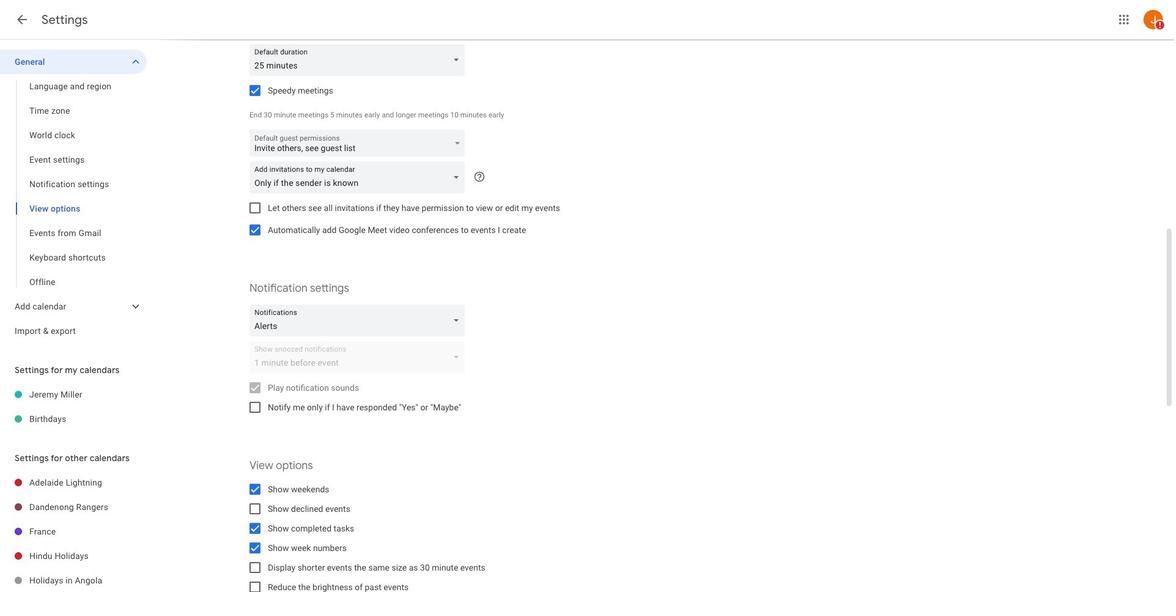 Task type: vqa. For each thing, say whether or not it's contained in the screenshot.
left Birthdays
no



Task type: describe. For each thing, give the bounding box(es) containing it.
birthdays tree item
[[0, 407, 147, 431]]

jeremy miller tree item
[[0, 382, 147, 407]]

dandenong rangers tree item
[[0, 495, 147, 519]]

france tree item
[[0, 519, 147, 544]]

1 tree from the top
[[0, 50, 147, 343]]

hindu holidays tree item
[[0, 544, 147, 568]]

adelaide lightning tree item
[[0, 470, 147, 495]]



Task type: locate. For each thing, give the bounding box(es) containing it.
3 tree from the top
[[0, 470, 147, 592]]

group
[[0, 74, 147, 294]]

holidays in angola tree item
[[0, 568, 147, 592]]

2 vertical spatial tree
[[0, 470, 147, 592]]

heading
[[42, 12, 88, 28]]

1 vertical spatial tree
[[0, 382, 147, 431]]

go back image
[[15, 12, 29, 27]]

None field
[[250, 44, 470, 76], [250, 161, 470, 193], [250, 305, 470, 336], [250, 44, 470, 76], [250, 161, 470, 193], [250, 305, 470, 336]]

2 tree from the top
[[0, 382, 147, 431]]

general tree item
[[0, 50, 147, 74]]

tree
[[0, 50, 147, 343], [0, 382, 147, 431], [0, 470, 147, 592]]

0 vertical spatial tree
[[0, 50, 147, 343]]



